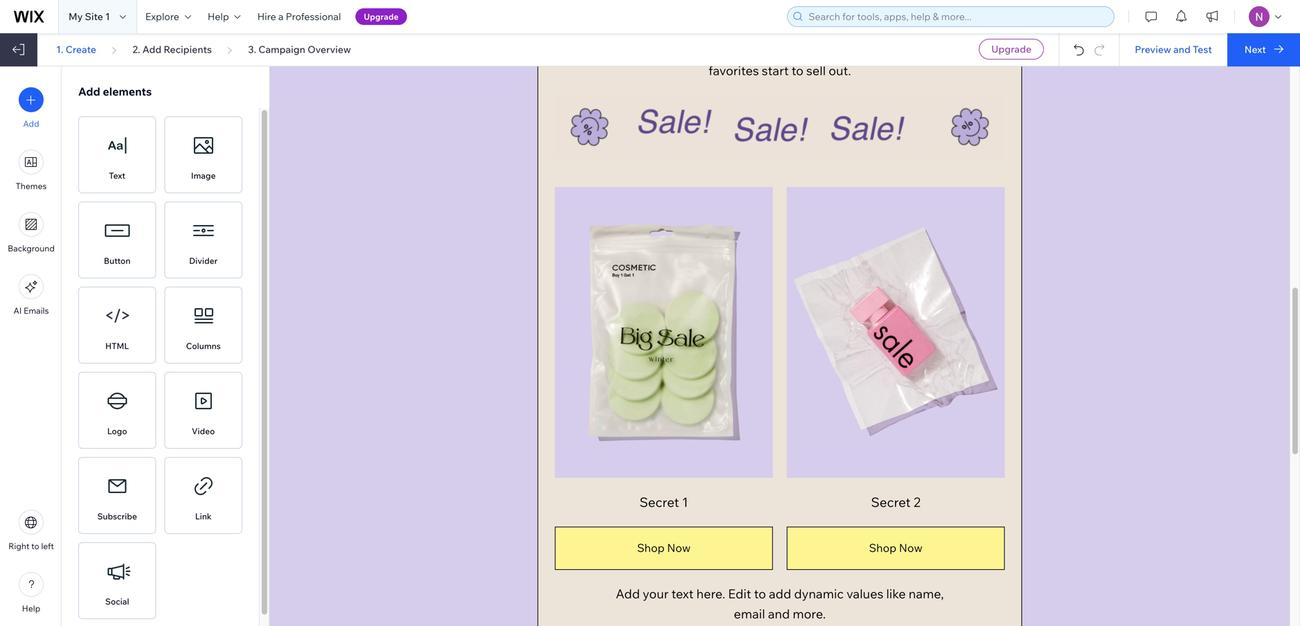 Task type: locate. For each thing, give the bounding box(es) containing it.
shop down secret 2
[[869, 541, 897, 555]]

upgrade
[[364, 11, 399, 22], [992, 43, 1032, 55]]

divider
[[189, 256, 218, 266]]

2 shop now link from the left
[[821, 527, 971, 569]]

site
[[85, 10, 103, 23]]

1 vertical spatial and
[[768, 606, 790, 621]]

values
[[847, 586, 884, 601]]

next button
[[1228, 33, 1300, 66]]

0 horizontal spatial 1
[[105, 10, 110, 23]]

background button
[[8, 212, 55, 253]]

campaign
[[259, 43, 305, 55]]

1 horizontal spatial now
[[899, 541, 923, 555]]

shop now down secret 2
[[869, 541, 923, 555]]

add right the '2.'
[[142, 43, 161, 55]]

like
[[887, 586, 906, 601]]

test
[[1193, 43, 1212, 55]]

and left test
[[1174, 43, 1191, 55]]

professional
[[286, 10, 341, 23]]

shop now link
[[589, 527, 739, 569], [821, 527, 971, 569]]

ai emails button
[[13, 274, 49, 316]]

1.
[[56, 43, 63, 55]]

2.
[[132, 43, 140, 55]]

video
[[192, 426, 215, 436]]

help down the right to left
[[22, 603, 40, 614]]

to inside button
[[31, 541, 39, 551]]

3. campaign overview
[[248, 43, 351, 55]]

link
[[195, 511, 212, 521]]

shop now for 1
[[637, 541, 691, 555]]

1 horizontal spatial shop now link
[[821, 527, 971, 569]]

here.
[[697, 586, 726, 601]]

1 vertical spatial 1
[[682, 494, 688, 510]]

1 horizontal spatial shop now
[[869, 541, 923, 555]]

add
[[142, 43, 161, 55], [78, 84, 100, 98], [23, 118, 39, 129], [616, 586, 640, 601]]

explore
[[145, 10, 179, 23]]

2
[[914, 494, 921, 510]]

and down add
[[768, 606, 790, 621]]

1
[[105, 10, 110, 23], [682, 494, 688, 510]]

1 shop now link from the left
[[589, 527, 739, 569]]

to left left at left
[[31, 541, 39, 551]]

add up themes "button"
[[23, 118, 39, 129]]

now down 2
[[899, 541, 923, 555]]

shop now
[[637, 541, 691, 555], [869, 541, 923, 555]]

0 vertical spatial to
[[31, 541, 39, 551]]

preview and test
[[1135, 43, 1212, 55]]

next
[[1245, 43, 1266, 55]]

shop now link up like on the bottom of the page
[[821, 527, 971, 569]]

help up recipients
[[208, 10, 229, 23]]

0 vertical spatial help
[[208, 10, 229, 23]]

1 horizontal spatial help button
[[199, 0, 249, 33]]

1 horizontal spatial upgrade
[[992, 43, 1032, 55]]

0 horizontal spatial to
[[31, 541, 39, 551]]

text
[[109, 170, 125, 181]]

add left your
[[616, 586, 640, 601]]

secret
[[640, 494, 679, 510], [871, 494, 911, 510]]

elements
[[103, 84, 152, 98]]

shop
[[637, 541, 665, 555], [869, 541, 897, 555]]

now up the text
[[667, 541, 691, 555]]

a
[[278, 10, 284, 23]]

2 shop from the left
[[869, 541, 897, 555]]

0 horizontal spatial and
[[768, 606, 790, 621]]

0 horizontal spatial upgrade
[[364, 11, 399, 22]]

shop now down secret 1 at the bottom of page
[[637, 541, 691, 555]]

upgrade button right professional
[[356, 8, 407, 25]]

0 horizontal spatial help
[[22, 603, 40, 614]]

0 horizontal spatial secret
[[640, 494, 679, 510]]

1 vertical spatial help
[[22, 603, 40, 614]]

preview
[[1135, 43, 1172, 55]]

help
[[208, 10, 229, 23], [22, 603, 40, 614]]

0 horizontal spatial now
[[667, 541, 691, 555]]

0 vertical spatial and
[[1174, 43, 1191, 55]]

help button
[[199, 0, 249, 33], [19, 572, 44, 614]]

help button down the right to left
[[19, 572, 44, 614]]

0 horizontal spatial shop now
[[637, 541, 691, 555]]

1 secret from the left
[[640, 494, 679, 510]]

html
[[105, 341, 129, 351]]

2 now from the left
[[899, 541, 923, 555]]

upgrade right professional
[[364, 11, 399, 22]]

shop now link down secret 1 at the bottom of page
[[589, 527, 739, 569]]

2. add recipients link
[[132, 43, 212, 56]]

now for 2
[[899, 541, 923, 555]]

1 horizontal spatial to
[[754, 586, 766, 601]]

0 horizontal spatial shop
[[637, 541, 665, 555]]

1 vertical spatial to
[[754, 586, 766, 601]]

emails
[[24, 305, 49, 316]]

0 horizontal spatial upgrade button
[[356, 8, 407, 25]]

now
[[667, 541, 691, 555], [899, 541, 923, 555]]

help button left 'hire'
[[199, 0, 249, 33]]

add for add your text here. edit to add dynamic values like name, email and more.
[[616, 586, 640, 601]]

1 horizontal spatial 1
[[682, 494, 688, 510]]

upgrade button
[[356, 8, 407, 25], [979, 39, 1044, 60]]

1 horizontal spatial help
[[208, 10, 229, 23]]

1 vertical spatial upgrade
[[992, 43, 1032, 55]]

and
[[1174, 43, 1191, 55], [768, 606, 790, 621]]

add inside button
[[23, 118, 39, 129]]

to
[[31, 541, 39, 551], [754, 586, 766, 601]]

0 vertical spatial upgrade
[[364, 11, 399, 22]]

add your text here. edit to add dynamic values like name, email and more.
[[616, 586, 947, 621]]

1 horizontal spatial shop
[[869, 541, 897, 555]]

to left add
[[754, 586, 766, 601]]

now for 1
[[667, 541, 691, 555]]

image
[[191, 170, 216, 181]]

1 shop now from the left
[[637, 541, 691, 555]]

1 vertical spatial upgrade button
[[979, 39, 1044, 60]]

background
[[8, 243, 55, 253]]

add for add
[[23, 118, 39, 129]]

right to left button
[[8, 510, 54, 551]]

add inside add your text here. edit to add dynamic values like name, email and more.
[[616, 586, 640, 601]]

shop up your
[[637, 541, 665, 555]]

1 now from the left
[[667, 541, 691, 555]]

add left elements at left top
[[78, 84, 100, 98]]

2 shop now from the left
[[869, 541, 923, 555]]

0 horizontal spatial shop now link
[[589, 527, 739, 569]]

1 shop from the left
[[637, 541, 665, 555]]

1 horizontal spatial secret
[[871, 494, 911, 510]]

logo
[[107, 426, 127, 436]]

2 secret from the left
[[871, 494, 911, 510]]

upgrade down the search for tools, apps, help & more... field
[[992, 43, 1032, 55]]

upgrade button down the search for tools, apps, help & more... field
[[979, 39, 1044, 60]]

1 vertical spatial help button
[[19, 572, 44, 614]]

1 horizontal spatial upgrade button
[[979, 39, 1044, 60]]

shop for secret 2
[[869, 541, 897, 555]]

overview
[[308, 43, 351, 55]]



Task type: describe. For each thing, give the bounding box(es) containing it.
ai emails
[[13, 305, 49, 316]]

ai
[[13, 305, 22, 316]]

0 horizontal spatial help button
[[19, 572, 44, 614]]

3.
[[248, 43, 256, 55]]

themes button
[[16, 150, 47, 191]]

secret 2
[[871, 494, 921, 510]]

add inside 'link'
[[142, 43, 161, 55]]

0 vertical spatial help button
[[199, 0, 249, 33]]

columns
[[186, 341, 221, 351]]

secret 1
[[640, 494, 688, 510]]

shop for secret 1
[[637, 541, 665, 555]]

shop now link for 2
[[821, 527, 971, 569]]

subscribe
[[97, 511, 137, 521]]

and inside add your text here. edit to add dynamic values like name, email and more.
[[768, 606, 790, 621]]

recipients
[[164, 43, 212, 55]]

create
[[66, 43, 96, 55]]

hire a professional
[[257, 10, 341, 23]]

add elements
[[78, 84, 152, 98]]

shop now link for 1
[[589, 527, 739, 569]]

1. create
[[56, 43, 96, 55]]

2. add recipients
[[132, 43, 212, 55]]

dynamic
[[794, 586, 844, 601]]

right
[[8, 541, 29, 551]]

1. create link
[[56, 43, 96, 56]]

text
[[672, 586, 694, 601]]

left
[[41, 541, 54, 551]]

button
[[104, 256, 131, 266]]

right to left
[[8, 541, 54, 551]]

shop now for 2
[[869, 541, 923, 555]]

social
[[105, 596, 129, 607]]

hire
[[257, 10, 276, 23]]

Search for tools, apps, help & more... field
[[805, 7, 1110, 26]]

0 vertical spatial 1
[[105, 10, 110, 23]]

email
[[734, 606, 765, 621]]

add for add elements
[[78, 84, 100, 98]]

more.
[[793, 606, 826, 621]]

3. campaign overview link
[[248, 43, 351, 56]]

1 horizontal spatial and
[[1174, 43, 1191, 55]]

add button
[[19, 87, 44, 129]]

secret for secret 2
[[871, 494, 911, 510]]

my
[[69, 10, 83, 23]]

to inside add your text here. edit to add dynamic values like name, email and more.
[[754, 586, 766, 601]]

edit
[[728, 586, 752, 601]]

hire a professional link
[[249, 0, 349, 33]]

my site 1
[[69, 10, 110, 23]]

name,
[[909, 586, 944, 601]]

your
[[643, 586, 669, 601]]

add
[[769, 586, 792, 601]]

0 vertical spatial upgrade button
[[356, 8, 407, 25]]

secret for secret 1
[[640, 494, 679, 510]]

themes
[[16, 181, 47, 191]]



Task type: vqa. For each thing, say whether or not it's contained in the screenshot.
1
yes



